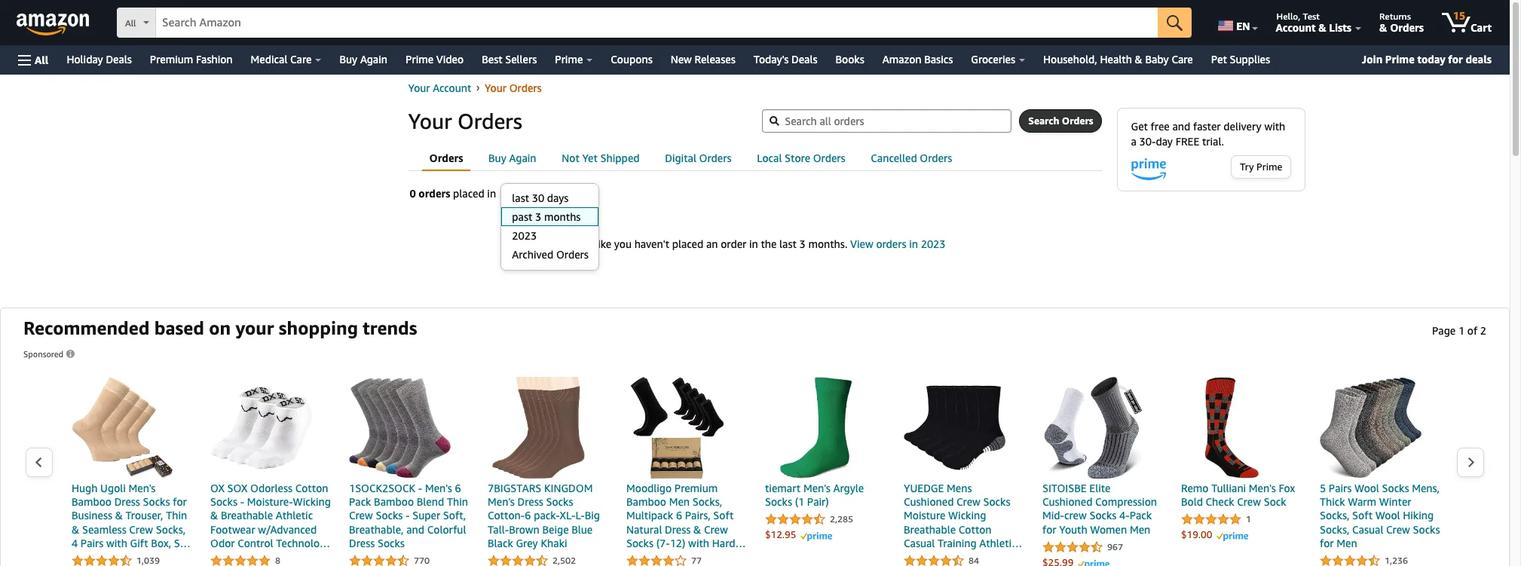 Task type: describe. For each thing, give the bounding box(es) containing it.
2023 inside last 30 days past 3 months 2023 archived orders
[[512, 229, 537, 242]]

all inside all 'search field'
[[125, 17, 136, 29]]

0 vertical spatial orders
[[419, 187, 451, 200]]

sox
[[227, 482, 248, 495]]

sponsored button
[[23, 347, 76, 362]]

recommended based on your shopping trends
[[23, 317, 417, 339]]

1 horizontal spatial 1
[[1459, 324, 1465, 337]]

your
[[236, 317, 274, 339]]

& inside ox sox odorless cotton socks - moisture-wicking & breathable athletic footwear w/advanced odor control technolo…
[[210, 509, 218, 522]]

bamboo inside moodligo premium bamboo men socks, multipack 6 pairs, soft natural dress & crew socks (7-12) with hard…
[[627, 496, 667, 508]]

7bigstars kingdom men's dress socks cotton-6 pack-xl-l-big tall-brown beige blue black grey khaki
[[488, 482, 600, 550]]

not yet shipped link
[[554, 147, 647, 170]]

orders tab
[[422, 147, 471, 171]]

try
[[1240, 161, 1255, 173]]

mens
[[947, 482, 972, 495]]

not
[[562, 152, 580, 164]]

cotton inside 'yuedge mens cushioned crew socks moisture wicking breathable cotton casual training athleti…'
[[959, 523, 992, 536]]

beige
[[543, 523, 569, 536]]

5
[[1320, 482, 1327, 495]]

2 vertical spatial 3
[[800, 238, 806, 250]]

1,236
[[1383, 555, 1409, 566]]

moodligo premium bamboo men socks, multipack 6 pairs, soft natural dress & crew socks (7-12) with hardcase box, unisex image
[[627, 377, 728, 479]]

shopping
[[279, 317, 358, 339]]

control
[[238, 537, 273, 550]]

your for your orders
[[408, 109, 452, 133]]

thin inside 1sock2sock - men's 6 pack bamboo blend thin crew socks - super soft, breathable, and colorful dress socks
[[447, 496, 468, 508]]

returns & orders
[[1380, 11, 1424, 34]]

and inside get free and faster delivery with a 30-day free trial.
[[1173, 120, 1191, 133]]

casual inside 5 pairs wool socks mens, thick warm winter socks, soft wool hiking socks, casual crew socks for men
[[1353, 523, 1384, 536]]

order
[[721, 238, 747, 250]]

7bigstars kingdom men's dress socks cotton-6 pack-xl-l-big tall-brown beige blue black grey khaki image
[[488, 377, 590, 479]]

join prime today for deals
[[1363, 53, 1492, 66]]

& left the lists
[[1319, 21, 1327, 34]]

past inside last 30 days past 3 months 2023 archived orders
[[512, 210, 533, 223]]

last inside last 30 days past 3 months 2023 archived orders
[[512, 192, 529, 204]]

search image
[[770, 116, 780, 126]]

cotton-
[[488, 509, 525, 522]]

holiday deals
[[67, 53, 132, 66]]

free
[[1176, 135, 1200, 148]]

0 horizontal spatial in
[[487, 187, 496, 200]]

for inside 5 pairs wool socks mens, thick warm winter socks, soft wool hiking socks, casual crew socks for men
[[1320, 537, 1334, 550]]

all button
[[11, 45, 55, 75]]

0 vertical spatial wool
[[1355, 482, 1380, 495]]

medical
[[251, 53, 288, 66]]

like
[[595, 238, 612, 250]]

and inside 1sock2sock - men's 6 pack bamboo blend thin crew socks - super soft, breathable, and colorful dress socks
[[407, 523, 425, 536]]

again for buy again link to the bottom
[[509, 152, 537, 164]]

remo tulliani men's fox bold check crew sock link
[[1182, 377, 1302, 512]]

2,285
[[828, 514, 854, 525]]

sitoisbe elite cushioned compression mid-crew socks 4-pack for youth women men link
[[1043, 377, 1164, 539]]

orders down '›' in the left of the page
[[458, 109, 522, 133]]

account inside your account › your orders
[[433, 81, 472, 94]]

3 inside last 30 days past 3 months 2023 archived orders
[[535, 210, 542, 223]]

baby
[[1146, 53, 1169, 66]]

recommended
[[23, 317, 150, 339]]

warm
[[1349, 496, 1377, 508]]

dress inside hugh ugoli men's bamboo dress socks for business & trouser, thin & seamless crew socks, 4 pairs with gift box, s…
[[114, 496, 140, 508]]

multipack
[[627, 509, 674, 522]]

1 vertical spatial wool
[[1376, 509, 1401, 522]]

orders right cancelled
[[920, 152, 953, 164]]

yuedge mens cushioned crew socks moisture wicking breathable cotton casual training athleti…
[[904, 482, 1023, 550]]

khaki
[[541, 537, 568, 550]]

with inside get free and faster delivery with a 30-day free trial.
[[1265, 120, 1286, 133]]

orders inside returns & orders
[[1391, 21, 1424, 34]]

care inside "link"
[[290, 53, 312, 66]]

looks like you haven't placed an order in the last 3 months. view orders in 2023
[[564, 238, 946, 250]]

socks, inside hugh ugoli men's bamboo dress socks for business & trouser, thin & seamless crew socks, 4 pairs with gift box, s…
[[156, 523, 186, 536]]

cushioned for moisture
[[904, 496, 954, 508]]

video
[[436, 53, 464, 66]]

socks up winter
[[1383, 482, 1410, 495]]

footwear
[[210, 523, 255, 536]]

an
[[707, 238, 718, 250]]

soft,
[[443, 509, 466, 522]]

socks inside 'yuedge mens cushioned crew socks moisture wicking breathable cotton casual training athleti…'
[[984, 496, 1011, 508]]

1 vertical spatial buy again link
[[481, 147, 544, 170]]

trial.
[[1203, 135, 1225, 148]]

cancelled orders
[[871, 152, 953, 164]]

amazon basics link
[[874, 49, 962, 70]]

orders right store
[[813, 152, 846, 164]]

yuedge mens cushioned crew socks moisture wicking breathable cotton casual training athleti… link
[[904, 377, 1025, 553]]

hugh ugoli men's bamboo dress socks for business & trouser, thin & seamless crew socks, 4 pairs with gift box, s…
[[72, 482, 191, 550]]

2023 link
[[502, 226, 599, 245]]

free
[[1151, 120, 1170, 133]]

sitoisbe elite cushioned compression mid-crew socks 4-pack for youth women men image
[[1043, 377, 1145, 479]]

supplies
[[1230, 53, 1271, 66]]

1 vertical spatial buy
[[489, 152, 507, 164]]

for inside navigation navigation
[[1449, 53, 1464, 66]]

1 link
[[1182, 512, 1252, 527]]

best
[[482, 53, 503, 66]]

3 inside past 3 months button
[[532, 189, 538, 201]]

dropdown image
[[581, 192, 588, 198]]

cotton inside ox sox odorless cotton socks - moisture-wicking & breathable athletic footwear w/advanced odor control technolo…
[[295, 482, 328, 495]]

months.
[[809, 238, 848, 250]]

6 inside 1sock2sock - men's 6 pack bamboo blend thin crew socks - super soft, breathable, and colorful dress socks
[[455, 482, 461, 495]]

crew inside hugh ugoli men's bamboo dress socks for business & trouser, thin & seamless crew socks, 4 pairs with gift box, s…
[[129, 523, 153, 536]]

trouser,
[[126, 509, 163, 522]]

mid-
[[1043, 509, 1065, 522]]

for inside hugh ugoli men's bamboo dress socks for business & trouser, thin & seamless crew socks, 4 pairs with gift box, s…
[[173, 496, 187, 508]]

best sellers
[[482, 53, 537, 66]]

past 3 months option
[[501, 207, 599, 226]]

youth
[[1060, 523, 1088, 536]]

technolo…
[[276, 537, 330, 550]]

770 link
[[349, 553, 430, 566]]

en link
[[1210, 4, 1265, 41]]

12)
[[670, 537, 686, 550]]

pack inside sitoisbe elite cushioned compression mid-crew socks 4-pack for youth women men
[[1130, 509, 1152, 522]]

holiday deals link
[[58, 49, 141, 70]]

socks, inside moodligo premium bamboo men socks, multipack 6 pairs, soft natural dress & crew socks (7-12) with hard…
[[693, 496, 723, 508]]

with inside moodligo premium bamboo men socks, multipack 6 pairs, soft natural dress & crew socks (7-12) with hard…
[[689, 537, 710, 550]]

1 vertical spatial orders
[[877, 238, 907, 250]]

based
[[154, 317, 204, 339]]

digital orders link
[[658, 147, 739, 170]]

30-
[[1140, 135, 1156, 148]]

0 orders placed in
[[410, 187, 496, 200]]

all inside all button
[[35, 53, 49, 66]]

socks up breathable,
[[376, 509, 403, 522]]

odor
[[210, 537, 235, 550]]

account & lists
[[1276, 21, 1352, 34]]

bamboo inside hugh ugoli men's bamboo dress socks for business & trouser, thin & seamless crew socks, 4 pairs with gift box, s…
[[72, 496, 112, 508]]

men's for big
[[488, 496, 515, 508]]

men's inside remo tulliani men's fox bold check crew sock
[[1249, 482, 1277, 495]]

none submit inside all 'search field'
[[1158, 8, 1192, 38]]

orders inside your account › your orders
[[510, 81, 542, 94]]

prime left video
[[406, 53, 434, 66]]

socks inside 7bigstars kingdom men's dress socks cotton-6 pack-xl-l-big tall-brown beige blue black grey khaki
[[546, 496, 573, 508]]

pairs inside 5 pairs wool socks mens, thick warm winter socks, soft wool hiking socks, casual crew socks for men
[[1329, 482, 1352, 495]]

sellers
[[505, 53, 537, 66]]

sitoisbe
[[1043, 482, 1087, 495]]

past 3 months link
[[502, 207, 599, 226]]

your right '›' in the left of the page
[[485, 81, 507, 94]]

household,
[[1044, 53, 1098, 66]]

your for your account › your orders
[[408, 81, 430, 94]]

super
[[413, 509, 441, 522]]

orders right search at the right top of the page
[[1062, 115, 1094, 127]]

socks up 770 link
[[378, 537, 405, 550]]

crew inside 'yuedge mens cushioned crew socks moisture wicking breathable cotton casual training athleti…'
[[957, 496, 981, 508]]

1sock2sock - men's 6 pack bamboo blend thin crew socks - super soft, breathable, and colorful dress socks link
[[349, 377, 470, 553]]

amazon image
[[17, 14, 90, 36]]

men's for -
[[425, 482, 452, 495]]

en
[[1237, 20, 1251, 32]]

crew inside 5 pairs wool socks mens, thick warm winter socks, soft wool hiking socks, casual crew socks for men
[[1387, 523, 1411, 536]]

men's inside tiemart men's argyle socks (1 pair)
[[804, 482, 831, 495]]

1 vertical spatial last
[[780, 238, 797, 250]]

coupons
[[611, 53, 653, 66]]

5 pairs wool socks mens, thick warm winter socks, soft wool hiking socks, casual crew socks for men
[[1320, 482, 1441, 550]]

All search field
[[117, 8, 1192, 39]]

buy again for buy again link to the bottom
[[489, 152, 537, 164]]

try prime
[[1240, 161, 1283, 173]]

l-
[[576, 509, 585, 522]]

last 30 days past 3 months 2023 archived orders
[[512, 192, 589, 261]]

breathable inside 'yuedge mens cushioned crew socks moisture wicking breathable cotton casual training athleti…'
[[904, 523, 956, 536]]

$19.00 link
[[1182, 528, 1249, 542]]

pack inside 1sock2sock - men's 6 pack bamboo blend thin crew socks - super soft, breathable, and colorful dress socks
[[349, 496, 371, 508]]

4-
[[1120, 509, 1130, 522]]

& up 4
[[72, 523, 79, 536]]

5 pairs wool socks mens, thick warm winter socks, soft wool hiking socks, casual crew socks for men image
[[1320, 377, 1422, 479]]

1 horizontal spatial -
[[406, 509, 410, 522]]

ox sox odorless cotton socks - moisture-wicking & breathable athletic footwear w/advanced odor control technolo… link
[[210, 377, 331, 553]]

- inside ox sox odorless cotton socks - moisture-wicking & breathable athletic footwear w/advanced odor control technolo…
[[240, 496, 244, 508]]

& inside moodligo premium bamboo men socks, multipack 6 pairs, soft natural dress & crew socks (7-12) with hard…
[[694, 523, 701, 536]]

digital
[[665, 152, 697, 164]]

amazon prime logo image
[[1132, 158, 1167, 180]]

prime link
[[546, 49, 602, 70]]

socks inside hugh ugoli men's bamboo dress socks for business & trouser, thin & seamless crew socks, 4 pairs with gift box, s…
[[143, 496, 170, 508]]

2
[[1481, 324, 1487, 337]]

again for left buy again link
[[360, 53, 388, 66]]



Task type: locate. For each thing, give the bounding box(es) containing it.
& up footwear
[[210, 509, 218, 522]]

your down your account link
[[408, 109, 452, 133]]

trends
[[363, 317, 417, 339]]

0 horizontal spatial pack
[[349, 496, 371, 508]]

6 up soft,
[[455, 482, 461, 495]]

dress inside moodligo premium bamboo men socks, multipack 6 pairs, soft natural dress & crew socks (7-12) with hard…
[[665, 523, 691, 536]]

search all orders element
[[763, 109, 1012, 133]]

in left '30'
[[487, 187, 496, 200]]

1 horizontal spatial care
[[1172, 53, 1194, 66]]

dress down breathable,
[[349, 537, 375, 550]]

list box
[[501, 189, 599, 264]]

0 horizontal spatial wicking
[[293, 496, 331, 508]]

socks inside ox sox odorless cotton socks - moisture-wicking & breathable athletic footwear w/advanced odor control technolo…
[[210, 496, 238, 508]]

& left baby
[[1135, 53, 1143, 66]]

for left deals
[[1449, 53, 1464, 66]]

socks inside moodligo premium bamboo men socks, multipack 6 pairs, soft natural dress & crew socks (7-12) with hard…
[[627, 537, 654, 550]]

6 inside moodligo premium bamboo men socks, multipack 6 pairs, soft natural dress & crew socks (7-12) with hard…
[[676, 509, 683, 522]]

tiemart men's argyle socks (1 pair) image
[[765, 377, 867, 479]]

ugoli
[[100, 482, 126, 495]]

6 for bamboo
[[676, 509, 683, 522]]

past 3 months
[[511, 189, 575, 201]]

2,285 link
[[765, 512, 854, 527]]

cushioned up moisture
[[904, 496, 954, 508]]

men inside sitoisbe elite cushioned compression mid-crew socks 4-pack for youth women men
[[1130, 523, 1151, 536]]

0 horizontal spatial buy
[[340, 53, 358, 66]]

1 horizontal spatial all
[[125, 17, 136, 29]]

men up 1,236 link
[[1337, 537, 1358, 550]]

0 horizontal spatial deals
[[106, 53, 132, 66]]

men's up pair)
[[804, 482, 831, 495]]

2 horizontal spatial -
[[418, 482, 422, 495]]

previous image
[[35, 457, 43, 468]]

dress down 7bigstars
[[518, 496, 544, 508]]

0 vertical spatial cotton
[[295, 482, 328, 495]]

premium up pairs,
[[675, 482, 718, 495]]

shipped
[[601, 152, 640, 164]]

1 bamboo from the left
[[72, 496, 112, 508]]

casual inside 'yuedge mens cushioned crew socks moisture wicking breathable cotton casual training athleti…'
[[904, 537, 935, 550]]

soft down warm
[[1353, 509, 1373, 522]]

2023
[[512, 229, 537, 242], [921, 238, 946, 250]]

1 soft from the left
[[714, 509, 734, 522]]

books
[[836, 53, 865, 66]]

last left '30'
[[512, 192, 529, 204]]

1 horizontal spatial premium
[[675, 482, 718, 495]]

0 vertical spatial -
[[418, 482, 422, 495]]

men inside moodligo premium bamboo men socks, multipack 6 pairs, soft natural dress & crew socks (7-12) with hard…
[[669, 496, 690, 508]]

0 vertical spatial pairs
[[1329, 482, 1352, 495]]

premium
[[150, 53, 193, 66], [675, 482, 718, 495]]

wicking down mens
[[949, 509, 987, 522]]

socks inside tiemart men's argyle socks (1 pair)
[[765, 496, 793, 508]]

socks down hiking
[[1414, 523, 1441, 536]]

for up s…
[[173, 496, 187, 508]]

crew down mens
[[957, 496, 981, 508]]

buy again inside 'tab list'
[[489, 152, 537, 164]]

0 vertical spatial and
[[1173, 120, 1191, 133]]

1 horizontal spatial bamboo
[[374, 496, 414, 508]]

prime right join
[[1386, 53, 1415, 66]]

2 deals from the left
[[792, 53, 818, 66]]

elite
[[1090, 482, 1111, 495]]

buy again link up past 3 months
[[481, 147, 544, 170]]

- left super
[[406, 509, 410, 522]]

for down mid-
[[1043, 523, 1057, 536]]

- up "blend"
[[418, 482, 422, 495]]

colorful
[[427, 523, 466, 536]]

past down '30'
[[512, 210, 533, 223]]

0 horizontal spatial premium
[[150, 53, 193, 66]]

a
[[1132, 135, 1137, 148]]

athletic
[[276, 509, 313, 522]]

account left '›' in the left of the page
[[433, 81, 472, 94]]

ox sox odorless cotton socks - moisture-wicking & breathable athletic footwear w/advanced odor control technology, 3 pairs image
[[210, 377, 312, 479]]

moisture-
[[247, 496, 293, 508]]

dress up 12)
[[665, 523, 691, 536]]

cotton
[[295, 482, 328, 495], [959, 523, 992, 536]]

tiemart men's argyle socks (1 pair) link
[[765, 377, 886, 512]]

0 horizontal spatial placed
[[453, 187, 485, 200]]

prime right sellers
[[555, 53, 583, 66]]

socks up trouser,
[[143, 496, 170, 508]]

orders right view
[[877, 238, 907, 250]]

men up pairs,
[[669, 496, 690, 508]]

& inside returns & orders
[[1380, 21, 1388, 34]]

care right medical on the top
[[290, 53, 312, 66]]

your
[[408, 81, 430, 94], [485, 81, 507, 94], [408, 109, 452, 133]]

1 horizontal spatial pairs
[[1329, 482, 1352, 495]]

tiemart men's argyle socks (1 pair)
[[765, 482, 864, 508]]

today's deals
[[754, 53, 818, 66]]

2 soft from the left
[[1353, 509, 1373, 522]]

0 horizontal spatial cushioned
[[904, 496, 954, 508]]

local store orders link
[[750, 147, 853, 170]]

0 horizontal spatial breathable
[[221, 509, 273, 522]]

crew up gift at the bottom of page
[[129, 523, 153, 536]]

breathable
[[221, 509, 273, 522], [904, 523, 956, 536]]

0 vertical spatial casual
[[1353, 523, 1384, 536]]

again inside navigation navigation
[[360, 53, 388, 66]]

buy again left the prime video
[[340, 53, 388, 66]]

for up 1,236 link
[[1320, 537, 1334, 550]]

0 horizontal spatial men
[[669, 496, 690, 508]]

men's inside 7bigstars kingdom men's dress socks cotton-6 pack-xl-l-big tall-brown beige blue black grey khaki
[[488, 496, 515, 508]]

1 vertical spatial all
[[35, 53, 49, 66]]

training
[[938, 537, 977, 550]]

not yet shipped
[[562, 152, 640, 164]]

thin inside hugh ugoli men's bamboo dress socks for business & trouser, thin & seamless crew socks, 4 pairs with gift box, s…
[[166, 509, 187, 522]]

1 horizontal spatial soft
[[1353, 509, 1373, 522]]

casual down moisture
[[904, 537, 935, 550]]

with inside hugh ugoli men's bamboo dress socks for business & trouser, thin & seamless crew socks, 4 pairs with gift box, s…
[[106, 537, 127, 550]]

1sock2sock
[[349, 482, 416, 495]]

1 vertical spatial men
[[1130, 523, 1151, 536]]

crew inside 1sock2sock - men's 6 pack bamboo blend thin crew socks - super soft, breathable, and colorful dress socks
[[349, 509, 373, 522]]

all down amazon image
[[35, 53, 49, 66]]

past inside past 3 months button
[[511, 189, 530, 201]]

1 horizontal spatial last
[[780, 238, 797, 250]]

Search Amazon text field
[[156, 8, 1158, 37]]

list
[[54, 377, 1457, 566]]

crew down tulliani at the bottom right
[[1238, 496, 1262, 508]]

bamboo down 1sock2sock
[[374, 496, 414, 508]]

None submit
[[1158, 8, 1192, 38]]

view
[[851, 238, 874, 250]]

pack down compression
[[1130, 509, 1152, 522]]

0 vertical spatial pack
[[349, 496, 371, 508]]

prime right try
[[1257, 161, 1283, 173]]

hugh
[[72, 482, 98, 495]]

men's up trouser,
[[129, 482, 156, 495]]

1 horizontal spatial placed
[[672, 238, 704, 250]]

buy again up past 3 months
[[489, 152, 537, 164]]

thin up s…
[[166, 509, 187, 522]]

1 horizontal spatial with
[[689, 537, 710, 550]]

buy again for left buy again link
[[340, 53, 388, 66]]

crew
[[1065, 509, 1087, 522]]

breathable up footwear
[[221, 509, 273, 522]]

buy inside navigation navigation
[[340, 53, 358, 66]]

all
[[125, 17, 136, 29], [35, 53, 49, 66]]

casual down warm
[[1353, 523, 1384, 536]]

faster
[[1194, 120, 1221, 133]]

1 horizontal spatial casual
[[1353, 523, 1384, 536]]

0 horizontal spatial soft
[[714, 509, 734, 522]]

wool down winter
[[1376, 509, 1401, 522]]

1 vertical spatial account
[[433, 81, 472, 94]]

1 horizontal spatial 2023
[[921, 238, 946, 250]]

0 vertical spatial thin
[[447, 496, 468, 508]]

0 vertical spatial past
[[511, 189, 530, 201]]

with right 12)
[[689, 537, 710, 550]]

the
[[761, 238, 777, 250]]

tab list
[[422, 147, 1102, 171]]

men's up the sock
[[1249, 482, 1277, 495]]

prime video link
[[397, 49, 473, 70]]

0 horizontal spatial all
[[35, 53, 49, 66]]

men's up "blend"
[[425, 482, 452, 495]]

hugh ugoli men's bamboo dress socks for business & trouser, thin & seamless crew socks, 4 pairs with gift box, shoe size 8-12 image
[[72, 377, 173, 479]]

breathable inside ox sox odorless cotton socks - moisture-wicking & breathable athletic footwear w/advanced odor control technolo…
[[221, 509, 273, 522]]

0 vertical spatial all
[[125, 17, 136, 29]]

cushioned for crew
[[1043, 496, 1093, 508]]

deals
[[1466, 53, 1492, 66]]

(7-
[[657, 537, 670, 550]]

1 inside 'link'
[[1244, 514, 1252, 525]]

1 horizontal spatial breathable
[[904, 523, 956, 536]]

0 horizontal spatial 2023
[[512, 229, 537, 242]]

2 horizontal spatial with
[[1265, 120, 1286, 133]]

0 vertical spatial 1
[[1459, 324, 1465, 337]]

6
[[455, 482, 461, 495], [525, 509, 531, 522], [676, 509, 683, 522]]

1 vertical spatial wicking
[[949, 509, 987, 522]]

remo tulliani men's fox bold check crew sock image
[[1182, 377, 1283, 479]]

0 horizontal spatial -
[[240, 496, 244, 508]]

1 horizontal spatial orders
[[877, 238, 907, 250]]

1 cushioned from the left
[[904, 496, 954, 508]]

967
[[1105, 541, 1124, 553]]

account
[[1276, 21, 1316, 34], [433, 81, 472, 94]]

2 vertical spatial -
[[406, 509, 410, 522]]

0 vertical spatial breathable
[[221, 509, 273, 522]]

crew inside moodligo premium bamboo men socks, multipack 6 pairs, soft natural dress & crew socks (7-12) with hard…
[[704, 523, 728, 536]]

crew inside remo tulliani men's fox bold check crew sock
[[1238, 496, 1262, 508]]

& up seamless
[[115, 509, 123, 522]]

1 vertical spatial 3
[[535, 210, 542, 223]]

0 horizontal spatial 1
[[1244, 514, 1252, 525]]

day
[[1156, 135, 1173, 148]]

0 horizontal spatial bamboo
[[72, 496, 112, 508]]

6 up brown
[[525, 509, 531, 522]]

blue
[[572, 523, 593, 536]]

0 vertical spatial months
[[541, 189, 575, 201]]

orders up 0 orders placed in
[[429, 152, 463, 164]]

dress inside 7bigstars kingdom men's dress socks cotton-6 pack-xl-l-big tall-brown beige blue black grey khaki
[[518, 496, 544, 508]]

crew up hard…
[[704, 523, 728, 536]]

business
[[72, 509, 112, 522]]

1 deals from the left
[[106, 53, 132, 66]]

0 vertical spatial last
[[512, 192, 529, 204]]

prime inside prime link
[[555, 53, 583, 66]]

for inside sitoisbe elite cushioned compression mid-crew socks 4-pack for youth women men
[[1043, 523, 1057, 536]]

Try Prime submit
[[1232, 156, 1291, 178]]

1 vertical spatial placed
[[672, 238, 704, 250]]

1 horizontal spatial men
[[1130, 523, 1151, 536]]

orders right digital
[[699, 152, 732, 164]]

wicking up "athletic"
[[293, 496, 331, 508]]

- down sox
[[240, 496, 244, 508]]

0 vertical spatial account
[[1276, 21, 1316, 34]]

amazon
[[883, 53, 922, 66]]

Search all orders search field
[[763, 109, 1012, 133]]

again left the prime video
[[360, 53, 388, 66]]

kingdom
[[544, 482, 593, 495]]

1 vertical spatial thin
[[166, 509, 187, 522]]

on
[[209, 317, 231, 339]]

0 horizontal spatial again
[[360, 53, 388, 66]]

deals for holiday deals
[[106, 53, 132, 66]]

bamboo
[[72, 496, 112, 508], [374, 496, 414, 508], [627, 496, 667, 508]]

orders down 2023 link
[[556, 248, 589, 261]]

premium left fashion
[[150, 53, 193, 66]]

orders down sellers
[[510, 81, 542, 94]]

0 vertical spatial men
[[669, 496, 690, 508]]

buy again link left the prime video
[[331, 49, 397, 70]]

0 vertical spatial buy again
[[340, 53, 388, 66]]

list box containing last 30 days
[[501, 189, 599, 264]]

hugh ugoli men's bamboo dress socks for business & trouser, thin & seamless crew socks, 4 pairs with gift box, s… link
[[72, 377, 192, 553]]

cotton up "athletic"
[[295, 482, 328, 495]]

1 vertical spatial premium
[[675, 482, 718, 495]]

1 horizontal spatial thin
[[447, 496, 468, 508]]

0 horizontal spatial with
[[106, 537, 127, 550]]

wool up warm
[[1355, 482, 1380, 495]]

pack-
[[534, 509, 560, 522]]

lists
[[1330, 21, 1352, 34]]

remo
[[1182, 482, 1209, 495]]

deals for today's deals
[[792, 53, 818, 66]]

breathable,
[[349, 523, 404, 536]]

socks
[[1383, 482, 1410, 495], [143, 496, 170, 508], [210, 496, 238, 508], [546, 496, 573, 508], [765, 496, 793, 508], [984, 496, 1011, 508], [376, 509, 403, 522], [1090, 509, 1117, 522], [1414, 523, 1441, 536], [378, 537, 405, 550], [627, 537, 654, 550]]

pack down 1sock2sock
[[349, 496, 371, 508]]

orders up join prime today for deals
[[1391, 21, 1424, 34]]

2023 right view
[[921, 238, 946, 250]]

bamboo up business
[[72, 496, 112, 508]]

breathable down moisture
[[904, 523, 956, 536]]

natural
[[627, 523, 662, 536]]

6 left pairs,
[[676, 509, 683, 522]]

in right view
[[910, 238, 919, 250]]

account inside navigation navigation
[[1276, 21, 1316, 34]]

cushioned inside 'yuedge mens cushioned crew socks moisture wicking breathable cotton casual training athleti…'
[[904, 496, 954, 508]]

soft inside 5 pairs wool socks mens, thick warm winter socks, soft wool hiking socks, casual crew socks for men
[[1353, 509, 1373, 522]]

3 down '30'
[[535, 210, 542, 223]]

0 vertical spatial buy again link
[[331, 49, 397, 70]]

2 vertical spatial men
[[1337, 537, 1358, 550]]

pet supplies
[[1212, 53, 1271, 66]]

yuedge mens cushioned crew socks moisture wicking breathable cotton casual training athletic work socks for men 5-13, 6 pairs image
[[904, 377, 1006, 479]]

months inside button
[[541, 189, 575, 201]]

0 horizontal spatial account
[[433, 81, 472, 94]]

6 for men's
[[525, 509, 531, 522]]

2 horizontal spatial bamboo
[[627, 496, 667, 508]]

pairs inside hugh ugoli men's bamboo dress socks for business & trouser, thin & seamless crew socks, 4 pairs with gift box, s…
[[81, 537, 104, 550]]

buy again inside navigation navigation
[[340, 53, 388, 66]]

0 horizontal spatial thin
[[166, 509, 187, 522]]

again inside 'tab list'
[[509, 152, 537, 164]]

socks down ox
[[210, 496, 238, 508]]

health
[[1101, 53, 1133, 66]]

wicking inside 'yuedge mens cushioned crew socks moisture wicking breathable cotton casual training athleti…'
[[949, 509, 987, 522]]

1 vertical spatial again
[[509, 152, 537, 164]]

crew down hiking
[[1387, 523, 1411, 536]]

tall-
[[488, 523, 509, 536]]

premium inside premium fashion link
[[150, 53, 193, 66]]

1 vertical spatial buy again
[[489, 152, 537, 164]]

last right the
[[780, 238, 797, 250]]

1 horizontal spatial in
[[750, 238, 758, 250]]

cushioned down sitoisbe at the right of page
[[1043, 496, 1093, 508]]

1 horizontal spatial cushioned
[[1043, 496, 1093, 508]]

1 horizontal spatial buy again link
[[481, 147, 544, 170]]

0 horizontal spatial buy again link
[[331, 49, 397, 70]]

big
[[585, 509, 600, 522]]

your down the prime video link
[[408, 81, 430, 94]]

thin
[[447, 496, 468, 508], [166, 509, 187, 522]]

get free and faster delivery with a 30-day free trial.
[[1132, 120, 1286, 148]]

fashion
[[196, 53, 233, 66]]

tiemart
[[765, 482, 801, 495]]

dress down ugoli
[[114, 496, 140, 508]]

check
[[1206, 496, 1235, 508]]

1 vertical spatial months
[[544, 210, 581, 223]]

men down compression
[[1130, 523, 1151, 536]]

buy
[[340, 53, 358, 66], [489, 152, 507, 164]]

men's up cotton-
[[488, 496, 515, 508]]

dress inside 1sock2sock - men's 6 pack bamboo blend thin crew socks - super soft, breathable, and colorful dress socks
[[349, 537, 375, 550]]

bamboo inside 1sock2sock - men's 6 pack bamboo blend thin crew socks - super soft, breathable, and colorful dress socks
[[374, 496, 414, 508]]

1 left of
[[1459, 324, 1465, 337]]

placed down orders tab
[[453, 187, 485, 200]]

orders inside tab
[[429, 152, 463, 164]]

2 horizontal spatial in
[[910, 238, 919, 250]]

1 vertical spatial cotton
[[959, 523, 992, 536]]

0 horizontal spatial buy again
[[340, 53, 388, 66]]

tab list containing orders
[[422, 147, 1102, 171]]

and up free
[[1173, 120, 1191, 133]]

1 vertical spatial casual
[[904, 537, 935, 550]]

next image
[[1467, 457, 1476, 468]]

2 horizontal spatial 6
[[676, 509, 683, 522]]

haven't
[[635, 238, 670, 250]]

0 vertical spatial placed
[[453, 187, 485, 200]]

casual
[[1353, 523, 1384, 536], [904, 537, 935, 550]]

men
[[669, 496, 690, 508], [1130, 523, 1151, 536], [1337, 537, 1358, 550]]

1 horizontal spatial buy again
[[489, 152, 537, 164]]

orders inside last 30 days past 3 months 2023 archived orders
[[556, 248, 589, 261]]

wicking inside ox sox odorless cotton socks - moisture-wicking & breathable athletic footwear w/advanced odor control technolo…
[[293, 496, 331, 508]]

2 care from the left
[[1172, 53, 1194, 66]]

socks inside sitoisbe elite cushioned compression mid-crew socks 4-pack for youth women men
[[1090, 509, 1117, 522]]

ox sox odorless cotton socks - moisture-wicking & breathable athletic footwear w/advanced odor control technolo…
[[210, 482, 331, 550]]

and down super
[[407, 523, 425, 536]]

again up past 3 months
[[509, 152, 537, 164]]

soft inside moodligo premium bamboo men socks, multipack 6 pairs, soft natural dress & crew socks (7-12) with hard…
[[714, 509, 734, 522]]

bold
[[1182, 496, 1204, 508]]

list containing hugh ugoli men's bamboo dress socks for business & trouser, thin & seamless crew socks, 4 pairs with gift box, s…
[[54, 377, 1457, 566]]

today's deals link
[[745, 49, 827, 70]]

1 horizontal spatial buy
[[489, 152, 507, 164]]

1 horizontal spatial wicking
[[949, 509, 987, 522]]

Search Orders submit
[[1021, 110, 1101, 132]]

0 horizontal spatial orders
[[419, 187, 451, 200]]

1 horizontal spatial deals
[[792, 53, 818, 66]]

months inside last 30 days past 3 months 2023 archived orders
[[544, 210, 581, 223]]

3 left the months.
[[800, 238, 806, 250]]

2 horizontal spatial men
[[1337, 537, 1358, 550]]

socks up women
[[1090, 509, 1117, 522]]

1 care from the left
[[290, 53, 312, 66]]

prime inside the join prime today for deals link
[[1386, 53, 1415, 66]]

1 horizontal spatial cotton
[[959, 523, 992, 536]]

1sock2sock - men's 6 pack bamboo blend thin crew socks - super soft, breathable, and colorful dress socks image
[[349, 377, 451, 479]]

0 horizontal spatial and
[[407, 523, 425, 536]]

pairs up thick
[[1329, 482, 1352, 495]]

care right baby
[[1172, 53, 1194, 66]]

1 vertical spatial 1
[[1244, 514, 1252, 525]]

soft right pairs,
[[714, 509, 734, 522]]

prime video
[[406, 53, 464, 66]]

2 cushioned from the left
[[1043, 496, 1093, 508]]

past 3 months button
[[502, 184, 594, 206]]

1 horizontal spatial 6
[[525, 509, 531, 522]]

prime
[[406, 53, 434, 66], [555, 53, 583, 66], [1386, 53, 1415, 66], [1257, 161, 1283, 173]]

2 bamboo from the left
[[374, 496, 414, 508]]

1 vertical spatial breathable
[[904, 523, 956, 536]]

3
[[532, 189, 538, 201], [535, 210, 542, 223], [800, 238, 806, 250]]

0 horizontal spatial care
[[290, 53, 312, 66]]

cotton up the training
[[959, 523, 992, 536]]

cushioned inside sitoisbe elite cushioned compression mid-crew socks 4-pack for youth women men
[[1043, 496, 1093, 508]]

men's inside 1sock2sock - men's 6 pack bamboo blend thin crew socks - super soft, breathable, and colorful dress socks
[[425, 482, 452, 495]]

7bigstars
[[488, 482, 542, 495]]

1 horizontal spatial account
[[1276, 21, 1316, 34]]

search
[[1029, 115, 1060, 127]]

navigation navigation
[[0, 0, 1510, 75]]

premium inside moodligo premium bamboo men socks, multipack 6 pairs, soft natural dress & crew socks (7-12) with hard…
[[675, 482, 718, 495]]

gift
[[130, 537, 148, 550]]

men inside 5 pairs wool socks mens, thick warm winter socks, soft wool hiking socks, casual crew socks for men
[[1337, 537, 1358, 550]]

1 horizontal spatial again
[[509, 152, 537, 164]]

returns
[[1380, 11, 1412, 22]]

grey
[[516, 537, 538, 550]]

men's inside hugh ugoli men's bamboo dress socks for business & trouser, thin & seamless crew socks, 4 pairs with gift box, s…
[[129, 482, 156, 495]]

men's for thin
[[129, 482, 156, 495]]

placed left an
[[672, 238, 704, 250]]

6 inside 7bigstars kingdom men's dress socks cotton-6 pack-xl-l-big tall-brown beige blue black grey khaki
[[525, 509, 531, 522]]

orders
[[419, 187, 451, 200], [877, 238, 907, 250]]

3 bamboo from the left
[[627, 496, 667, 508]]

athleti…
[[980, 537, 1023, 550]]

$12.95
[[765, 529, 797, 541]]

basics
[[925, 53, 953, 66]]

pairs right 4
[[81, 537, 104, 550]]

bamboo down moodligo
[[627, 496, 667, 508]]

with down seamless
[[106, 537, 127, 550]]

past left '30'
[[511, 189, 530, 201]]



Task type: vqa. For each thing, say whether or not it's contained in the screenshot.
Looks like you haven't placed an order in the last 3 months. View orders in 2023
yes



